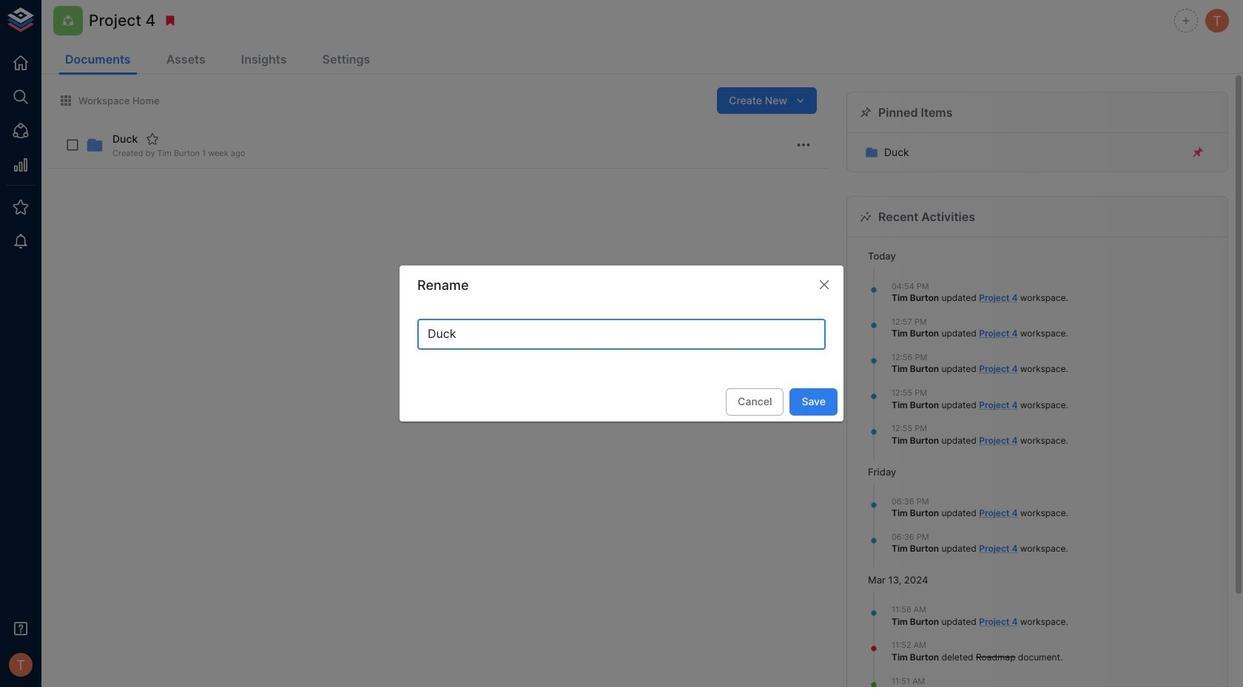 Task type: locate. For each thing, give the bounding box(es) containing it.
dialog
[[400, 266, 844, 422]]

Enter Title text field
[[417, 319, 826, 350]]

unpin image
[[1192, 146, 1205, 159]]



Task type: describe. For each thing, give the bounding box(es) containing it.
remove bookmark image
[[164, 14, 177, 27]]

favorite image
[[146, 132, 159, 146]]



Task type: vqa. For each thing, say whether or not it's contained in the screenshot.
Remove Bookmark icon
yes



